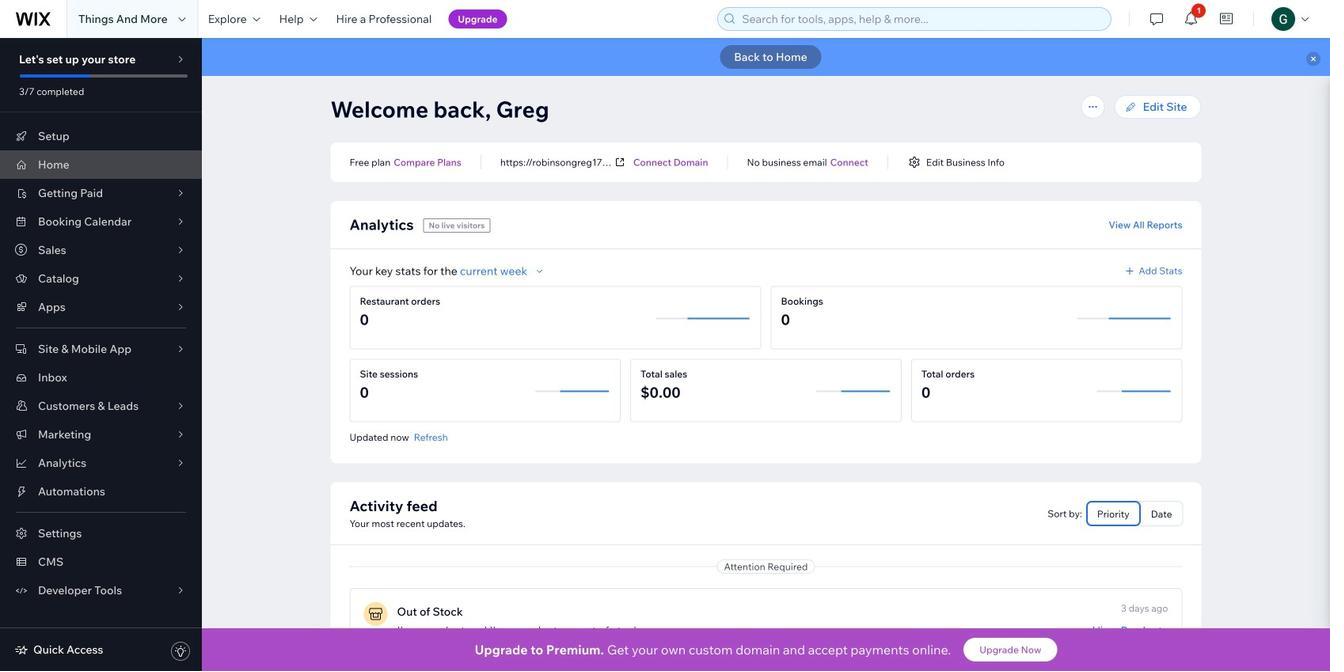Task type: vqa. For each thing, say whether or not it's contained in the screenshot.
alert
yes



Task type: locate. For each thing, give the bounding box(es) containing it.
alert
[[202, 38, 1331, 76]]



Task type: describe. For each thing, give the bounding box(es) containing it.
Search for tools, apps, help & more... field
[[738, 8, 1107, 30]]

sidebar element
[[0, 38, 202, 672]]



